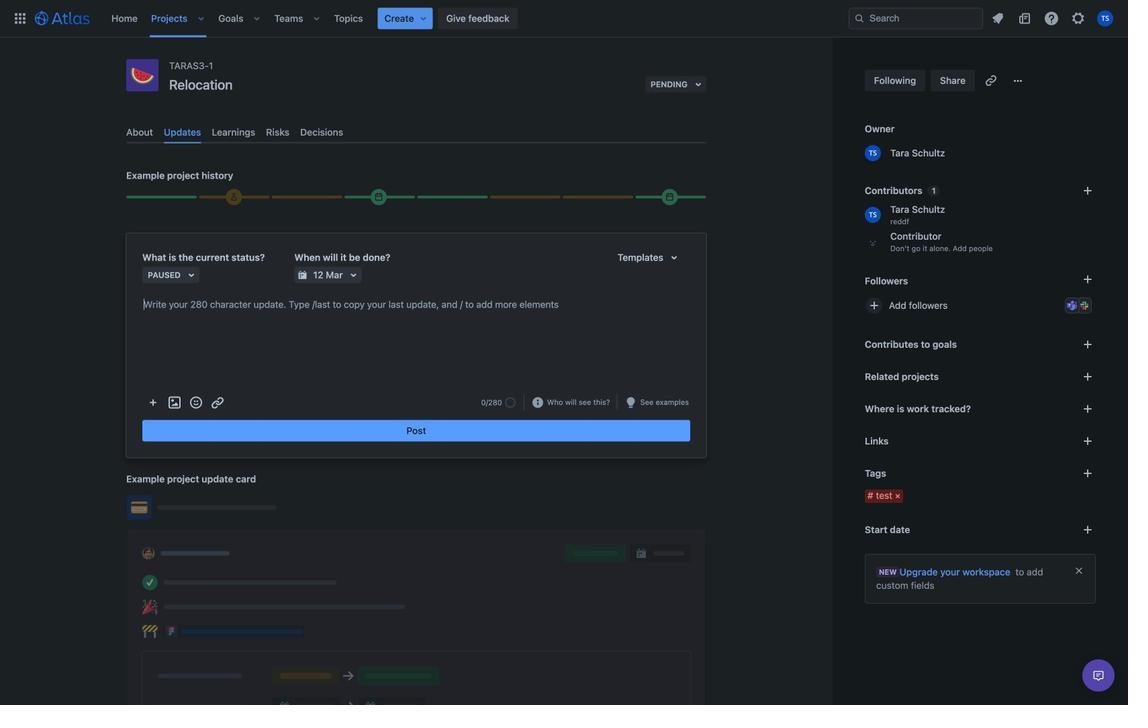 Task type: locate. For each thing, give the bounding box(es) containing it.
None search field
[[849, 8, 983, 29]]

top element
[[8, 0, 849, 37]]

add follower image
[[866, 298, 883, 314]]

insert emoji image
[[188, 395, 204, 411]]

Search field
[[849, 8, 983, 29]]

add files, videos, or images image
[[167, 395, 183, 411]]

add a follower image
[[1080, 271, 1096, 287]]

insert link image
[[210, 395, 226, 411]]

msteams logo showing  channels are connected to this project image
[[1067, 300, 1078, 311]]

tab list
[[121, 121, 712, 144]]

banner
[[0, 0, 1128, 38]]

more actions image
[[145, 395, 161, 411]]



Task type: describe. For each thing, give the bounding box(es) containing it.
slack logo showing nan channels are connected to this project image
[[1079, 300, 1090, 311]]

close tag image
[[893, 491, 903, 502]]

open intercom messenger image
[[1091, 668, 1107, 684]]

close banner image
[[1074, 566, 1085, 576]]

Main content area, start typing to enter text. text field
[[142, 297, 690, 317]]

search image
[[854, 13, 865, 24]]

help image
[[1044, 10, 1060, 27]]



Task type: vqa. For each thing, say whether or not it's contained in the screenshot.
Search Box
yes



